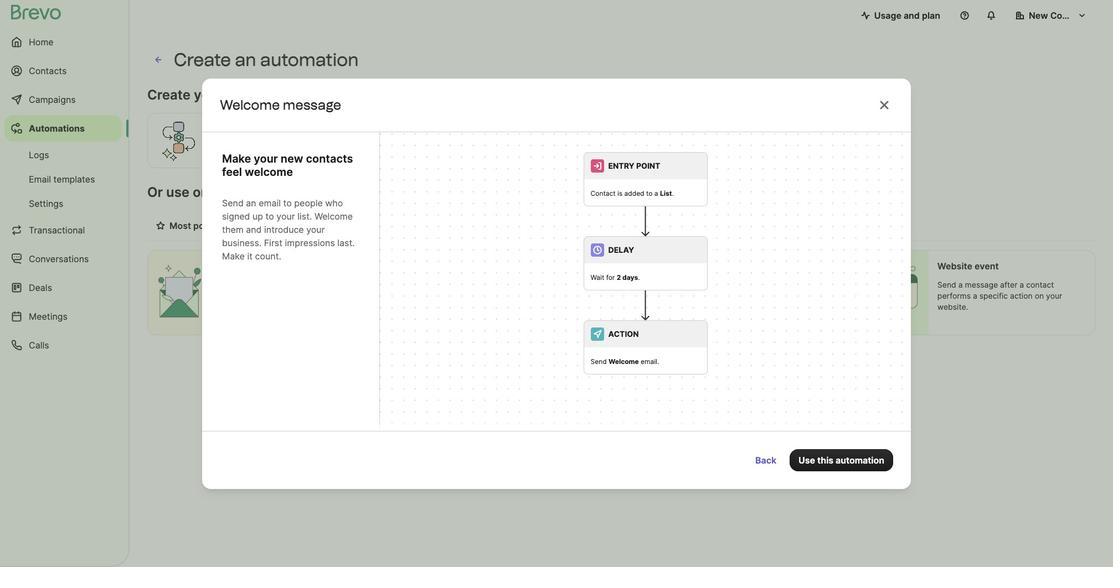 Task type: locate. For each thing, give the bounding box(es) containing it.
home
[[29, 37, 54, 48]]

2 horizontal spatial on
[[1035, 291, 1044, 301]]

0 vertical spatial event
[[975, 261, 999, 272]]

send down the marketing
[[459, 280, 478, 290]]

meetings link
[[4, 304, 122, 330]]

event down series
[[726, 291, 747, 301]]

0 horizontal spatial increase
[[381, 221, 418, 232]]

2 based from the left
[[799, 280, 822, 290]]

contact is added to a list .
[[591, 189, 674, 198]]

1 horizontal spatial increase
[[464, 221, 501, 232]]

0 vertical spatial contacts
[[306, 152, 353, 165]]

1 horizontal spatial and
[[904, 10, 920, 21]]

feel
[[222, 165, 242, 179]]

create for create your own automation
[[147, 87, 191, 103]]

to right up
[[266, 211, 274, 222]]

2 vertical spatial message
[[965, 280, 998, 290]]

based
[[519, 280, 542, 290], [799, 280, 822, 290]]

contact
[[591, 189, 616, 198]]

increase inside 'link'
[[381, 221, 418, 232]]

create
[[174, 49, 231, 70], [147, 87, 191, 103]]

use
[[799, 455, 816, 466]]

people
[[294, 198, 323, 209]]

build
[[555, 221, 577, 232]]

improve engagement
[[273, 221, 364, 232]]

send up signed
[[222, 198, 244, 209]]

1 horizontal spatial .
[[672, 189, 674, 198]]

meetings
[[29, 311, 68, 322]]

increase revenue
[[464, 221, 538, 232]]

event
[[975, 261, 999, 272], [726, 291, 747, 301]]

0 horizontal spatial for
[[399, 184, 417, 201]]

contacts right new
[[306, 152, 353, 165]]

plan
[[922, 10, 941, 21]]

an inside send an email to people who signed up to your list. welcome them and introduce your business. first impressions last. make it count.
[[246, 198, 256, 209]]

of for the
[[220, 184, 233, 201]]

of right series
[[750, 280, 758, 290]]

engagement
[[310, 221, 364, 232]]

or left birthday. on the bottom right of page
[[749, 291, 757, 301]]

marketing
[[459, 261, 503, 272]]

an up own at the top of page
[[235, 49, 256, 70]]

1 vertical spatial create
[[147, 87, 191, 103]]

of inside send a series of messages based on a special event or birthday.
[[750, 280, 758, 290]]

1 vertical spatial message
[[262, 261, 301, 272]]

welcome message inside button
[[220, 261, 301, 272]]

email up up
[[259, 198, 281, 209]]

improve engagement link
[[264, 215, 372, 242]]

after
[[1001, 280, 1018, 290]]

and inside button
[[904, 10, 920, 21]]

0 horizontal spatial on
[[544, 280, 553, 290]]

1 horizontal spatial to
[[283, 198, 292, 209]]

1 horizontal spatial contacts
[[459, 291, 491, 301]]

send inside send messages based on whether contacts open or click an email campaign.
[[459, 280, 478, 290]]

who
[[325, 198, 343, 209]]

0 horizontal spatial contacts
[[306, 152, 353, 165]]

1 vertical spatial email
[[553, 291, 573, 301]]

1 vertical spatial and
[[246, 224, 262, 235]]

marketing activity
[[459, 261, 537, 272]]

business.
[[222, 237, 262, 248]]

1 messages from the left
[[480, 280, 517, 290]]

your up the introduce
[[277, 211, 295, 222]]

1 vertical spatial make
[[222, 251, 245, 262]]

0 horizontal spatial event
[[726, 291, 747, 301]]

1 increase from the left
[[381, 221, 418, 232]]

build relationships
[[555, 221, 634, 232]]

0 vertical spatial and
[[904, 10, 920, 21]]

an for send
[[246, 198, 256, 209]]

2 horizontal spatial to
[[647, 189, 653, 198]]

usage
[[875, 10, 902, 21]]

an right click on the bottom left
[[542, 291, 551, 301]]

website.
[[938, 303, 969, 312]]

and left plan at top right
[[904, 10, 920, 21]]

use
[[166, 184, 190, 201]]

or left click on the bottom left
[[514, 291, 521, 301]]

welcome down the who at the top
[[315, 211, 353, 222]]

0 horizontal spatial based
[[519, 280, 542, 290]]

most popular link
[[147, 215, 235, 240]]

send
[[222, 198, 244, 209], [459, 280, 478, 290], [699, 280, 717, 290], [938, 280, 957, 290], [591, 358, 607, 366]]

automation for create an automation
[[260, 49, 359, 70]]

0 horizontal spatial and
[[246, 224, 262, 235]]

for left 2
[[606, 273, 615, 282]]

0 vertical spatial message
[[283, 97, 341, 113]]

0 horizontal spatial of
[[220, 184, 233, 201]]

1 vertical spatial of
[[750, 280, 758, 290]]

an for create
[[235, 49, 256, 70]]

your
[[194, 87, 223, 103], [254, 152, 278, 165], [277, 211, 295, 222], [306, 224, 325, 235], [1047, 291, 1063, 301]]

1 vertical spatial welcome message
[[220, 261, 301, 272]]

send inside send an email to people who signed up to your list. welcome them and introduce your business. first impressions last. make it count.
[[222, 198, 244, 209]]

0 vertical spatial an
[[235, 49, 256, 70]]

of left the on the left of page
[[220, 184, 233, 201]]

an
[[235, 49, 256, 70], [246, 198, 256, 209], [542, 291, 551, 301]]

1 vertical spatial contacts
[[459, 291, 491, 301]]

event inside send a series of messages based on a special event or birthday.
[[726, 291, 747, 301]]

of for messages
[[750, 280, 758, 290]]

0 horizontal spatial or
[[514, 291, 521, 301]]

increase traffic link
[[372, 215, 455, 240]]

and down up
[[246, 224, 262, 235]]

1 horizontal spatial on
[[824, 280, 833, 290]]

make inside send an email to people who signed up to your list. welcome them and introduce your business. first impressions last. make it count.
[[222, 251, 245, 262]]

on
[[544, 280, 553, 290], [824, 280, 833, 290], [1035, 291, 1044, 301]]

to right added
[[647, 189, 653, 198]]

1 horizontal spatial or
[[749, 291, 757, 301]]

0 vertical spatial welcome message
[[220, 97, 341, 113]]

0 vertical spatial of
[[220, 184, 233, 201]]

2 vertical spatial an
[[542, 291, 551, 301]]

calls link
[[4, 332, 122, 359]]

welcome down create an automation
[[220, 97, 280, 113]]

0 horizontal spatial messages
[[480, 280, 517, 290]]

one
[[193, 184, 217, 201]]

your inside send a message after a contact performs a specific action on your website.
[[1047, 291, 1063, 301]]

new
[[1029, 10, 1049, 21]]

company
[[1051, 10, 1092, 21]]

0 horizontal spatial email
[[259, 198, 281, 209]]

1 based from the left
[[519, 280, 542, 290]]

0 vertical spatial make
[[222, 152, 251, 165]]

you
[[420, 184, 444, 201]]

your left own at the top of page
[[194, 87, 223, 103]]

2 messages from the left
[[760, 280, 797, 290]]

an inside send messages based on whether contacts open or click an email campaign.
[[542, 291, 551, 301]]

increase left revenue
[[464, 221, 501, 232]]

0 vertical spatial create
[[174, 49, 231, 70]]

welcome message down create an automation
[[220, 97, 341, 113]]

0 vertical spatial automation
[[260, 49, 359, 70]]

on inside send a series of messages based on a special event or birthday.
[[824, 280, 833, 290]]

send for anniversary date
[[699, 280, 717, 290]]

messages up birthday. on the bottom right of page
[[760, 280, 797, 290]]

2
[[617, 273, 621, 282]]

and inside send an email to people who signed up to your list. welcome them and introduce your business. first impressions last. make it count.
[[246, 224, 262, 235]]

send up performs
[[938, 280, 957, 290]]

welcome message down first
[[220, 261, 301, 272]]

1 vertical spatial event
[[726, 291, 747, 301]]

introduce
[[264, 224, 304, 235]]

tab list containing most popular
[[147, 215, 1096, 242]]

automation inside button
[[836, 455, 885, 466]]

tab list
[[147, 215, 1096, 242]]

an up up
[[246, 198, 256, 209]]

event up specific
[[975, 261, 999, 272]]

messages inside send a series of messages based on a special event or birthday.
[[760, 280, 797, 290]]

entry point
[[609, 161, 661, 170]]

based inside send a series of messages based on a special event or birthday.
[[799, 280, 822, 290]]

messages up open on the bottom left of the page
[[480, 280, 517, 290]]

make
[[222, 152, 251, 165], [222, 251, 245, 262]]

2 make from the top
[[222, 251, 245, 262]]

transactional link
[[4, 217, 122, 244]]

new
[[281, 152, 303, 165]]

wait
[[591, 273, 605, 282]]

deals link
[[4, 275, 122, 301]]

for left "you"
[[399, 184, 417, 201]]

days
[[623, 273, 638, 282]]

1 horizontal spatial messages
[[760, 280, 797, 290]]

signed
[[222, 211, 250, 222]]

or inside send messages based on whether contacts open or click an email campaign.
[[514, 291, 521, 301]]

send inside send a message after a contact performs a specific action on your website.
[[938, 280, 957, 290]]

welcome message
[[220, 97, 341, 113], [220, 261, 301, 272]]

your down contact in the right of the page
[[1047, 291, 1063, 301]]

increase inside "link"
[[464, 221, 501, 232]]

1 vertical spatial automation
[[256, 87, 330, 103]]

2 increase from the left
[[464, 221, 501, 232]]

impressions
[[285, 237, 335, 248]]

build relationships link
[[547, 215, 643, 240]]

increase left traffic
[[381, 221, 418, 232]]

send up special
[[699, 280, 717, 290]]

. right 2
[[638, 273, 640, 282]]

and
[[904, 10, 920, 21], [246, 224, 262, 235]]

2 or from the left
[[749, 291, 757, 301]]

message
[[283, 97, 341, 113], [262, 261, 301, 272], [965, 280, 998, 290]]

a
[[655, 189, 659, 198], [720, 280, 724, 290], [835, 280, 839, 290], [959, 280, 963, 290], [1020, 280, 1025, 290], [973, 291, 978, 301]]

for
[[399, 184, 417, 201], [606, 273, 615, 282]]

website
[[938, 261, 973, 272]]

1 horizontal spatial for
[[606, 273, 615, 282]]

point
[[637, 161, 661, 170]]

1 vertical spatial an
[[246, 198, 256, 209]]

built
[[367, 184, 395, 201]]

make up the on the left of page
[[222, 152, 251, 165]]

based inside send messages based on whether contacts open or click an email campaign.
[[519, 280, 542, 290]]

0 vertical spatial email
[[259, 198, 281, 209]]

2 vertical spatial automation
[[836, 455, 885, 466]]

welcome down business.
[[220, 261, 260, 272]]

to
[[647, 189, 653, 198], [283, 198, 292, 209], [266, 211, 274, 222]]

or inside send a series of messages based on a special event or birthday.
[[749, 291, 757, 301]]

list
[[660, 189, 672, 198]]

. right added
[[672, 189, 674, 198]]

dxrbf image
[[156, 222, 165, 230]]

1 horizontal spatial event
[[975, 261, 999, 272]]

to left people
[[283, 198, 292, 209]]

make inside 'make your new contacts feel welcome'
[[222, 152, 251, 165]]

your left new
[[254, 152, 278, 165]]

0 horizontal spatial .
[[638, 273, 640, 282]]

send for make your new contacts feel welcome
[[222, 198, 244, 209]]

email down the whether
[[553, 291, 573, 301]]

contacts
[[29, 65, 67, 76]]

send inside send a series of messages based on a special event or birthday.
[[699, 280, 717, 290]]

contacts up campaign.
[[459, 291, 491, 301]]

1 or from the left
[[514, 291, 521, 301]]

.
[[672, 189, 674, 198], [638, 273, 640, 282]]

anniversary date
[[699, 261, 772, 272]]

1 horizontal spatial email
[[553, 291, 573, 301]]

make down business.
[[222, 251, 245, 262]]

increase
[[381, 221, 418, 232], [464, 221, 501, 232]]

1 horizontal spatial of
[[750, 280, 758, 290]]

1 make from the top
[[222, 152, 251, 165]]

1 horizontal spatial based
[[799, 280, 822, 290]]

messages
[[480, 280, 517, 290], [760, 280, 797, 290]]



Task type: describe. For each thing, give the bounding box(es) containing it.
on inside send messages based on whether contacts open or click an email campaign.
[[544, 280, 553, 290]]

email.
[[641, 358, 659, 366]]

entry
[[609, 161, 635, 170]]

welcome inside welcome message button
[[220, 261, 260, 272]]

0 horizontal spatial to
[[266, 211, 274, 222]]

new company button
[[1007, 4, 1096, 27]]

1 vertical spatial for
[[606, 273, 615, 282]]

the
[[237, 184, 258, 201]]

templates
[[54, 174, 95, 185]]

all
[[244, 221, 255, 232]]

0 vertical spatial for
[[399, 184, 417, 201]]

increase for increase revenue
[[464, 221, 501, 232]]

open
[[493, 291, 512, 301]]

or use one of the automations we built for you
[[147, 184, 444, 201]]

to for people
[[283, 198, 292, 209]]

email inside send messages based on whether contacts open or click an email campaign.
[[553, 291, 573, 301]]

action
[[609, 329, 639, 339]]

or
[[147, 184, 163, 201]]

send for website event
[[938, 280, 957, 290]]

automation for use this automation
[[836, 455, 885, 466]]

special
[[699, 291, 724, 301]]

contacts inside send messages based on whether contacts open or click an email campaign.
[[459, 291, 491, 301]]

up
[[253, 211, 263, 222]]

campaigns
[[29, 94, 76, 105]]

message inside button
[[262, 261, 301, 272]]

email
[[29, 174, 51, 185]]

click
[[524, 291, 540, 301]]

last.
[[338, 237, 355, 248]]

message inside send a message after a contact performs a specific action on your website.
[[965, 280, 998, 290]]

send left email.
[[591, 358, 607, 366]]

conversations
[[29, 254, 89, 265]]

action
[[1011, 291, 1033, 301]]

settings link
[[4, 193, 122, 215]]

0 vertical spatial .
[[672, 189, 674, 198]]

campaigns link
[[4, 86, 122, 113]]

popular
[[193, 221, 226, 232]]

automations link
[[4, 115, 122, 142]]

to for a
[[647, 189, 653, 198]]

most
[[170, 221, 191, 232]]

activity
[[505, 261, 537, 272]]

contact
[[1027, 280, 1055, 290]]

messages inside send messages based on whether contacts open or click an email campaign.
[[480, 280, 517, 290]]

create for create an automation
[[174, 49, 231, 70]]

make your new contacts feel welcome
[[222, 152, 353, 179]]

send for marketing activity
[[459, 280, 478, 290]]

list.
[[298, 211, 312, 222]]

send welcome email.
[[591, 358, 659, 366]]

performs
[[938, 291, 971, 301]]

traffic
[[420, 221, 446, 232]]

usage and plan button
[[853, 4, 950, 27]]

1 vertical spatial .
[[638, 273, 640, 282]]

automations
[[29, 123, 85, 134]]

own
[[226, 87, 253, 103]]

send an email to people who signed up to your list. welcome them and introduce your business. first impressions last. make it count.
[[222, 198, 355, 262]]

whether
[[556, 280, 586, 290]]

them
[[222, 224, 244, 235]]

email templates link
[[4, 168, 122, 191]]

contacts inside 'make your new contacts feel welcome'
[[306, 152, 353, 165]]

increase traffic
[[381, 221, 446, 232]]

transactional
[[29, 225, 85, 236]]

your inside 'make your new contacts feel welcome'
[[254, 152, 278, 165]]

series
[[726, 280, 748, 290]]

wait for 2 days .
[[591, 273, 640, 282]]

contacts link
[[4, 58, 122, 84]]

it
[[247, 251, 253, 262]]

logs link
[[4, 144, 122, 166]]

logs
[[29, 150, 49, 161]]

specific
[[980, 291, 1008, 301]]

birthday.
[[759, 291, 791, 301]]

count.
[[255, 251, 281, 262]]

most popular
[[170, 221, 226, 232]]

your up impressions
[[306, 224, 325, 235]]

revenue
[[503, 221, 538, 232]]

first
[[264, 237, 283, 248]]

anniversary
[[699, 261, 751, 272]]

create your own automation
[[147, 87, 330, 103]]

website event
[[938, 261, 999, 272]]

increase for increase traffic
[[381, 221, 418, 232]]

improve
[[273, 221, 307, 232]]

back button
[[747, 450, 786, 472]]

on inside send a message after a contact performs a specific action on your website.
[[1035, 291, 1044, 301]]

automations
[[261, 184, 342, 201]]

welcome
[[245, 165, 293, 179]]

conversations link
[[4, 246, 122, 273]]

create an automation
[[174, 49, 359, 70]]

email inside send an email to people who signed up to your list. welcome them and introduce your business. first impressions last. make it count.
[[259, 198, 281, 209]]

this
[[818, 455, 834, 466]]

increase revenue link
[[455, 215, 547, 240]]

usage and plan
[[875, 10, 941, 21]]

settings
[[29, 198, 63, 209]]

back
[[756, 455, 777, 466]]

calls
[[29, 340, 49, 351]]

new company
[[1029, 10, 1092, 21]]

send a series of messages based on a special event or birthday.
[[699, 280, 839, 301]]

welcome left email.
[[609, 358, 639, 366]]

welcome inside send an email to people who signed up to your list. welcome them and introduce your business. first impressions last. make it count.
[[315, 211, 353, 222]]

send messages based on whether contacts open or click an email campaign.
[[459, 280, 586, 312]]

use this automation button
[[790, 450, 894, 472]]

welcome message button
[[147, 250, 378, 337]]

added
[[625, 189, 645, 198]]

delay
[[609, 245, 634, 255]]

home link
[[4, 29, 122, 55]]



Task type: vqa. For each thing, say whether or not it's contained in the screenshot.
bottommost contacts
yes



